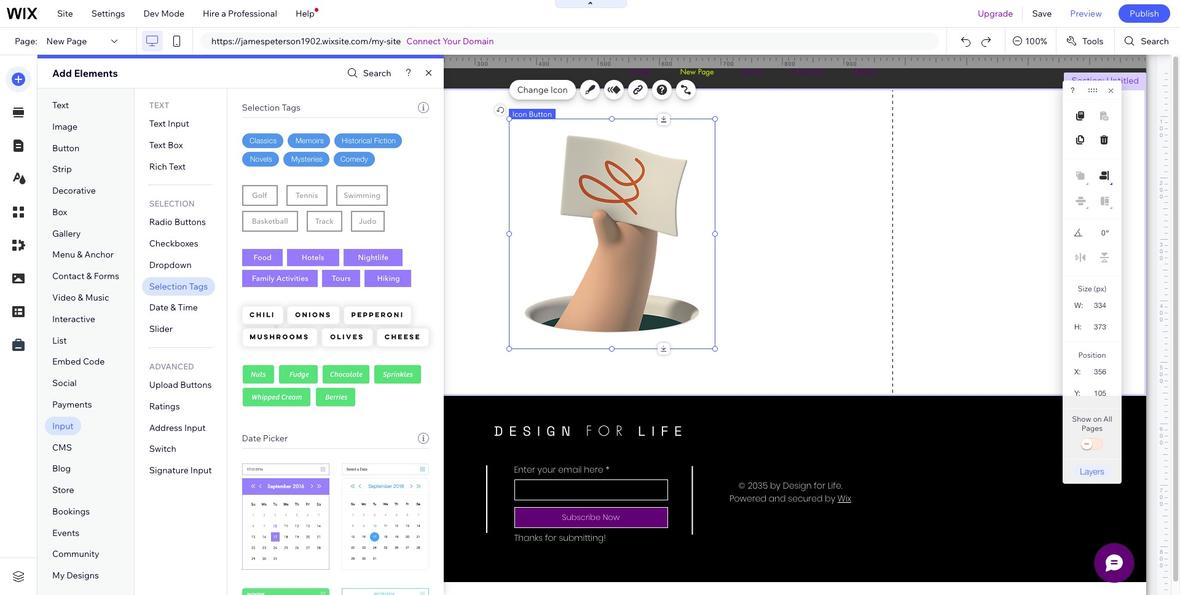Task type: describe. For each thing, give the bounding box(es) containing it.
your
[[443, 36, 461, 47]]

0 vertical spatial selection
[[242, 102, 280, 113]]

0 horizontal spatial selection tags
[[149, 281, 208, 292]]

x:
[[1075, 368, 1081, 376]]

buttons for upload buttons
[[180, 379, 212, 390]]

list
[[52, 335, 67, 346]]

rich text
[[149, 161, 186, 172]]

1 vertical spatial icon
[[512, 109, 527, 119]]

picker
[[263, 433, 288, 444]]

https://jamespeterson1902.wixsite.com/my-
[[212, 36, 387, 47]]

900
[[846, 60, 857, 67]]

rich
[[149, 161, 167, 172]]

social
[[52, 378, 77, 389]]

2 vertical spatial selection
[[149, 281, 187, 292]]

all
[[1104, 414, 1113, 424]]

image
[[52, 121, 78, 132]]

add
[[52, 67, 72, 79]]

connect
[[407, 36, 441, 47]]

°
[[1106, 229, 1109, 237]]

?
[[1071, 86, 1075, 95]]

text input
[[149, 118, 189, 129]]

designs
[[67, 570, 99, 581]]

https://jamespeterson1902.wixsite.com/my-site connect your domain
[[212, 36, 494, 47]]

input for text
[[168, 118, 189, 129]]

contact
[[52, 271, 85, 282]]

100%
[[1026, 36, 1048, 47]]

anchor
[[85, 249, 114, 260]]

professional
[[228, 8, 277, 19]]

section: untitled
[[1072, 75, 1139, 86]]

1 horizontal spatial icon
[[551, 84, 568, 95]]

signature
[[149, 465, 189, 476]]

community
[[52, 549, 99, 560]]

hire
[[203, 8, 220, 19]]

layers
[[1080, 466, 1105, 476]]

my designs
[[52, 570, 99, 581]]

hire a professional
[[203, 8, 277, 19]]

pages
[[1082, 424, 1103, 433]]

500
[[600, 60, 611, 67]]

mode
[[161, 8, 184, 19]]

tools
[[1083, 36, 1104, 47]]

help
[[296, 8, 315, 19]]

signature input
[[149, 465, 212, 476]]

700
[[723, 60, 734, 67]]

strip
[[52, 164, 72, 175]]

radio
[[149, 217, 172, 228]]

? button
[[1071, 86, 1075, 95]]

a
[[222, 8, 226, 19]]

forms
[[94, 271, 119, 282]]

store
[[52, 485, 74, 496]]

menu
[[52, 249, 75, 260]]

embed
[[52, 356, 81, 367]]

input for address
[[184, 422, 206, 433]]

text right rich
[[169, 161, 186, 172]]

settings
[[91, 8, 125, 19]]

layers button
[[1073, 465, 1112, 478]]

text up image
[[52, 100, 69, 111]]

change
[[517, 84, 549, 95]]

show
[[1072, 414, 1092, 424]]

menu & anchor
[[52, 249, 114, 260]]

cms
[[52, 442, 72, 453]]

100% button
[[1006, 28, 1056, 55]]

upload
[[149, 379, 178, 390]]

input for signature
[[191, 465, 212, 476]]

& for menu
[[77, 249, 83, 260]]

ratings
[[149, 401, 180, 412]]

add elements
[[52, 67, 118, 79]]

dev
[[144, 8, 159, 19]]

(px)
[[1094, 284, 1107, 293]]

change icon
[[517, 84, 568, 95]]

1 vertical spatial tags
[[189, 281, 208, 292]]

page
[[67, 36, 87, 47]]

publish button
[[1119, 4, 1171, 23]]



Task type: locate. For each thing, give the bounding box(es) containing it.
icon button
[[512, 109, 552, 119]]

1 vertical spatial date
[[242, 433, 261, 444]]

checkboxes
[[149, 238, 198, 249]]

0 horizontal spatial icon
[[512, 109, 527, 119]]

video & music
[[52, 292, 109, 303]]

0 vertical spatial selection tags
[[242, 102, 301, 113]]

date & time
[[149, 302, 198, 313]]

1 vertical spatial box
[[52, 207, 67, 218]]

1 horizontal spatial search
[[1141, 36, 1169, 47]]

size (px)
[[1078, 284, 1107, 293]]

radio buttons
[[149, 217, 206, 228]]

box
[[168, 139, 183, 150], [52, 207, 67, 218]]

buttons down advanced
[[180, 379, 212, 390]]

upgrade
[[978, 8, 1013, 19]]

1 horizontal spatial selection tags
[[242, 102, 301, 113]]

section:
[[1072, 75, 1105, 86]]

save
[[1033, 8, 1052, 19]]

400
[[539, 60, 550, 67]]

& left forms
[[86, 271, 92, 282]]

bookings
[[52, 506, 90, 517]]

switch
[[149, 444, 176, 455]]

time
[[178, 302, 198, 313]]

slider
[[149, 324, 173, 335]]

icon right change
[[551, 84, 568, 95]]

0 vertical spatial box
[[168, 139, 183, 150]]

search button down https://jamespeterson1902.wixsite.com/my-site connect your domain
[[344, 64, 391, 82]]

domain
[[463, 36, 494, 47]]

address input
[[149, 422, 206, 433]]

buttons up checkboxes
[[174, 217, 206, 228]]

600
[[662, 60, 673, 67]]

w:
[[1075, 301, 1083, 310]]

events
[[52, 527, 79, 538]]

search button down publish
[[1116, 28, 1180, 55]]

0 vertical spatial tags
[[282, 102, 301, 113]]

0 vertical spatial button
[[529, 109, 552, 119]]

new page
[[46, 36, 87, 47]]

0 horizontal spatial search
[[363, 68, 391, 79]]

elements
[[74, 67, 118, 79]]

selection
[[242, 102, 280, 113], [149, 199, 195, 209], [149, 281, 187, 292]]

0 horizontal spatial date
[[149, 302, 168, 313]]

input right signature
[[191, 465, 212, 476]]

&
[[77, 249, 83, 260], [86, 271, 92, 282], [78, 292, 83, 303], [170, 302, 176, 313]]

0 horizontal spatial tags
[[189, 281, 208, 292]]

& right menu
[[77, 249, 83, 260]]

tags
[[282, 102, 301, 113], [189, 281, 208, 292]]

800
[[785, 60, 796, 67]]

0 vertical spatial buttons
[[174, 217, 206, 228]]

payments
[[52, 399, 92, 410]]

1 horizontal spatial box
[[168, 139, 183, 150]]

switch
[[1080, 436, 1105, 453]]

0 vertical spatial icon
[[551, 84, 568, 95]]

text up rich
[[149, 139, 166, 150]]

& for date
[[170, 302, 176, 313]]

y:
[[1075, 389, 1081, 398]]

contact & forms
[[52, 271, 119, 282]]

gallery
[[52, 228, 81, 239]]

buttons for radio buttons
[[174, 217, 206, 228]]

h:
[[1075, 323, 1082, 331]]

site
[[57, 8, 73, 19]]

date left picker
[[242, 433, 261, 444]]

0 vertical spatial date
[[149, 302, 168, 313]]

advanced
[[149, 362, 194, 371]]

0 horizontal spatial search button
[[344, 64, 391, 82]]

& for contact
[[86, 271, 92, 282]]

date picker
[[242, 433, 288, 444]]

embed code
[[52, 356, 105, 367]]

None text field
[[1088, 297, 1112, 314], [1088, 318, 1112, 335], [1088, 297, 1112, 314], [1088, 318, 1112, 335]]

None text field
[[1089, 225, 1106, 241], [1087, 363, 1112, 380], [1087, 385, 1112, 401], [1089, 225, 1106, 241], [1087, 363, 1112, 380], [1087, 385, 1112, 401]]

0 horizontal spatial box
[[52, 207, 67, 218]]

input
[[168, 118, 189, 129], [52, 420, 74, 431], [184, 422, 206, 433], [191, 465, 212, 476]]

1 vertical spatial search button
[[344, 64, 391, 82]]

search down site
[[363, 68, 391, 79]]

0 horizontal spatial button
[[52, 142, 79, 153]]

& for video
[[78, 292, 83, 303]]

new
[[46, 36, 65, 47]]

preview
[[1071, 8, 1102, 19]]

site
[[387, 36, 401, 47]]

show on all pages
[[1072, 414, 1113, 433]]

box up gallery
[[52, 207, 67, 218]]

1 vertical spatial search
[[363, 68, 391, 79]]

0 vertical spatial search button
[[1116, 28, 1180, 55]]

code
[[83, 356, 105, 367]]

1 horizontal spatial date
[[242, 433, 261, 444]]

& left 'time'
[[170, 302, 176, 313]]

1 vertical spatial selection tags
[[149, 281, 208, 292]]

1 horizontal spatial tags
[[282, 102, 301, 113]]

address
[[149, 422, 182, 433]]

input up text box
[[168, 118, 189, 129]]

date for date & time
[[149, 302, 168, 313]]

interactive
[[52, 313, 95, 325]]

preview button
[[1061, 0, 1112, 27]]

button down image
[[52, 142, 79, 153]]

input right address at the bottom
[[184, 422, 206, 433]]

on
[[1093, 414, 1102, 424]]

1 vertical spatial button
[[52, 142, 79, 153]]

1 horizontal spatial button
[[529, 109, 552, 119]]

dropdown
[[149, 259, 192, 270]]

1 vertical spatial buttons
[[180, 379, 212, 390]]

date up 'slider'
[[149, 302, 168, 313]]

tools button
[[1057, 28, 1115, 55]]

decorative
[[52, 185, 96, 196]]

1 horizontal spatial search button
[[1116, 28, 1180, 55]]

video
[[52, 292, 76, 303]]

text box
[[149, 139, 183, 150]]

search button
[[1116, 28, 1180, 55], [344, 64, 391, 82]]

dev mode
[[144, 8, 184, 19]]

0 vertical spatial search
[[1141, 36, 1169, 47]]

text
[[52, 100, 69, 111], [149, 100, 169, 110], [149, 118, 166, 129], [149, 139, 166, 150], [169, 161, 186, 172]]

upload buttons
[[149, 379, 212, 390]]

blog
[[52, 463, 71, 474]]

icon down change
[[512, 109, 527, 119]]

& right video
[[78, 292, 83, 303]]

text up text box
[[149, 118, 166, 129]]

text up text input
[[149, 100, 169, 110]]

date for date picker
[[242, 433, 261, 444]]

size
[[1078, 284, 1092, 293]]

input up cms
[[52, 420, 74, 431]]

300
[[477, 60, 488, 67]]

button down change icon
[[529, 109, 552, 119]]

position
[[1079, 350, 1106, 360]]

publish
[[1130, 8, 1160, 19]]

search down the publish button
[[1141, 36, 1169, 47]]

music
[[85, 292, 109, 303]]

my
[[52, 570, 65, 581]]

search
[[1141, 36, 1169, 47], [363, 68, 391, 79]]

1 vertical spatial selection
[[149, 199, 195, 209]]

box down text input
[[168, 139, 183, 150]]



Task type: vqa. For each thing, say whether or not it's contained in the screenshot.
'Services'
no



